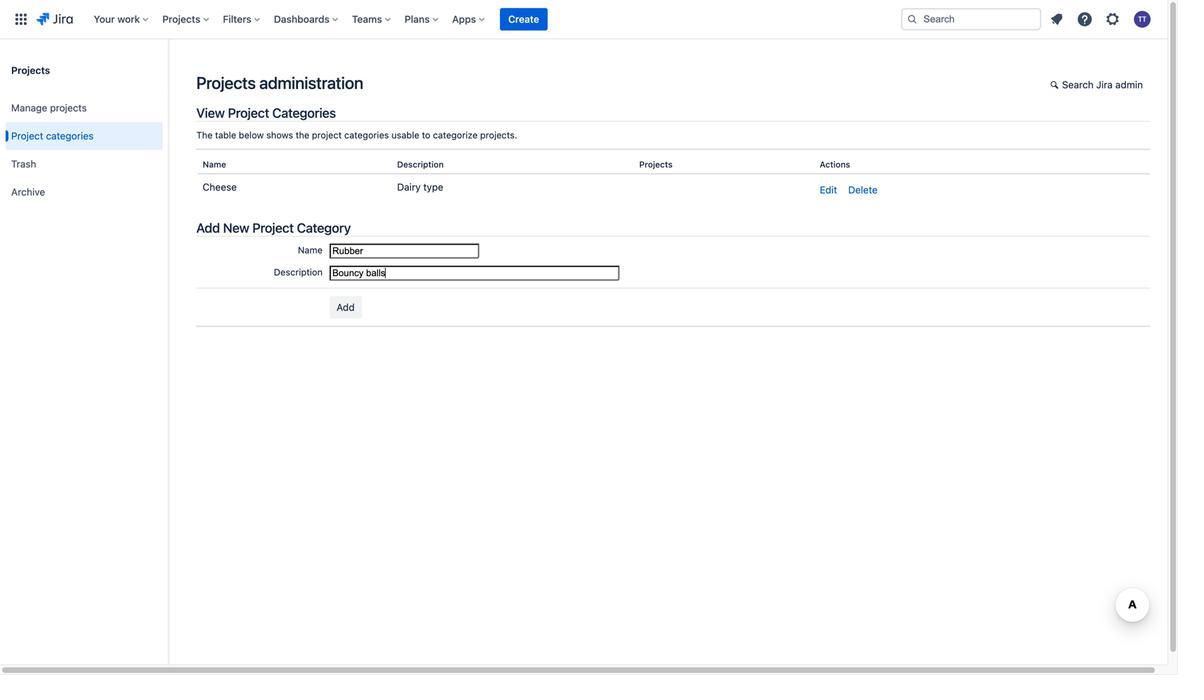 Task type: locate. For each thing, give the bounding box(es) containing it.
your work
[[94, 13, 140, 25]]

add new project category
[[196, 220, 351, 236]]

primary element
[[8, 0, 890, 39]]

notifications image
[[1049, 11, 1066, 28]]

help image
[[1077, 11, 1094, 28]]

name
[[203, 160, 226, 169], [298, 245, 323, 255]]

None submit
[[330, 296, 362, 319]]

sidebar navigation image
[[153, 56, 184, 84]]

name up cheese
[[203, 160, 226, 169]]

archive
[[11, 186, 45, 198]]

projects
[[162, 13, 201, 25], [11, 64, 50, 76], [196, 73, 256, 93], [640, 160, 673, 169]]

settings image
[[1105, 11, 1122, 28]]

small image
[[1051, 79, 1062, 91]]

create
[[509, 13, 540, 25]]

main content
[[168, 39, 1168, 676]]

1 horizontal spatial categories
[[345, 130, 389, 140]]

banner containing your work
[[0, 0, 1168, 39]]

search jira admin
[[1063, 79, 1144, 91]]

archive link
[[6, 178, 163, 206]]

cheese
[[203, 181, 237, 193]]

0 horizontal spatial categories
[[46, 130, 94, 142]]

your work button
[[90, 8, 154, 31]]

search image
[[907, 14, 919, 25]]

categorize
[[433, 130, 478, 140]]

categories
[[273, 105, 336, 121]]

description up dairy type
[[397, 160, 444, 169]]

jira image
[[36, 11, 73, 28], [36, 11, 73, 28]]

categories left usable
[[345, 130, 389, 140]]

your
[[94, 13, 115, 25]]

project
[[312, 130, 342, 140]]

categories down projects
[[46, 130, 94, 142]]

teams
[[352, 13, 382, 25]]

projects button
[[158, 8, 215, 31]]

categories
[[345, 130, 389, 140], [46, 130, 94, 142]]

project up below
[[228, 105, 269, 121]]

search jira admin link
[[1044, 74, 1151, 97]]

project
[[228, 105, 269, 121], [11, 130, 43, 142], [253, 220, 294, 236]]

view
[[196, 105, 225, 121]]

group
[[6, 90, 163, 211]]

manage projects link
[[6, 94, 163, 122]]

0 horizontal spatial description
[[274, 267, 323, 277]]

add
[[196, 220, 220, 236]]

projects administration
[[196, 73, 364, 93]]

categories inside group
[[46, 130, 94, 142]]

table
[[215, 130, 236, 140]]

description down add new project category at the left top
[[274, 267, 323, 277]]

project right "new"
[[253, 220, 294, 236]]

projects.
[[480, 130, 518, 140]]

0 vertical spatial description
[[397, 160, 444, 169]]

0 vertical spatial name
[[203, 160, 226, 169]]

name down category
[[298, 245, 323, 255]]

0 horizontal spatial name
[[203, 160, 226, 169]]

plans
[[405, 13, 430, 25]]

None text field
[[330, 244, 480, 259]]

description
[[397, 160, 444, 169], [274, 267, 323, 277]]

apps
[[452, 13, 476, 25]]

your profile and settings image
[[1135, 11, 1152, 28]]

1 vertical spatial name
[[298, 245, 323, 255]]

delete
[[849, 184, 878, 196]]

group containing manage projects
[[6, 90, 163, 211]]

project categories
[[11, 130, 94, 142]]

to
[[422, 130, 431, 140]]

usable
[[392, 130, 420, 140]]

banner
[[0, 0, 1168, 39]]

apps button
[[448, 8, 490, 31]]

the table below shows the project categories usable to categorize projects.
[[196, 130, 518, 140]]

project down manage
[[11, 130, 43, 142]]

work
[[117, 13, 140, 25]]

None text field
[[330, 266, 620, 281]]

the
[[296, 130, 310, 140]]

shows
[[267, 130, 293, 140]]

1 horizontal spatial description
[[397, 160, 444, 169]]



Task type: describe. For each thing, give the bounding box(es) containing it.
edit
[[820, 184, 838, 196]]

project categories link
[[6, 122, 163, 150]]

trash link
[[6, 150, 163, 178]]

create button
[[500, 8, 548, 31]]

2 vertical spatial project
[[253, 220, 294, 236]]

trash
[[11, 158, 36, 170]]

filters
[[223, 13, 252, 25]]

teams button
[[348, 8, 396, 31]]

below
[[239, 130, 264, 140]]

manage projects
[[11, 102, 87, 114]]

actions
[[820, 160, 851, 169]]

appswitcher icon image
[[13, 11, 29, 28]]

dashboards
[[274, 13, 330, 25]]

delete link
[[849, 184, 878, 196]]

the
[[196, 130, 213, 140]]

dairy type
[[397, 181, 444, 193]]

plans button
[[401, 8, 444, 31]]

manage
[[11, 102, 47, 114]]

1 vertical spatial description
[[274, 267, 323, 277]]

filters button
[[219, 8, 266, 31]]

projects
[[50, 102, 87, 114]]

search
[[1063, 79, 1094, 91]]

type
[[424, 181, 444, 193]]

0 vertical spatial project
[[228, 105, 269, 121]]

edit link
[[820, 184, 838, 196]]

admin
[[1116, 79, 1144, 91]]

category
[[297, 220, 351, 236]]

dairy
[[397, 181, 421, 193]]

view project categories
[[196, 105, 336, 121]]

1 vertical spatial project
[[11, 130, 43, 142]]

dashboards button
[[270, 8, 344, 31]]

1 horizontal spatial name
[[298, 245, 323, 255]]

projects inside popup button
[[162, 13, 201, 25]]

new
[[223, 220, 249, 236]]

administration
[[259, 73, 364, 93]]

Search field
[[902, 8, 1042, 31]]

jira
[[1097, 79, 1113, 91]]



Task type: vqa. For each thing, say whether or not it's contained in the screenshot.
admin
yes



